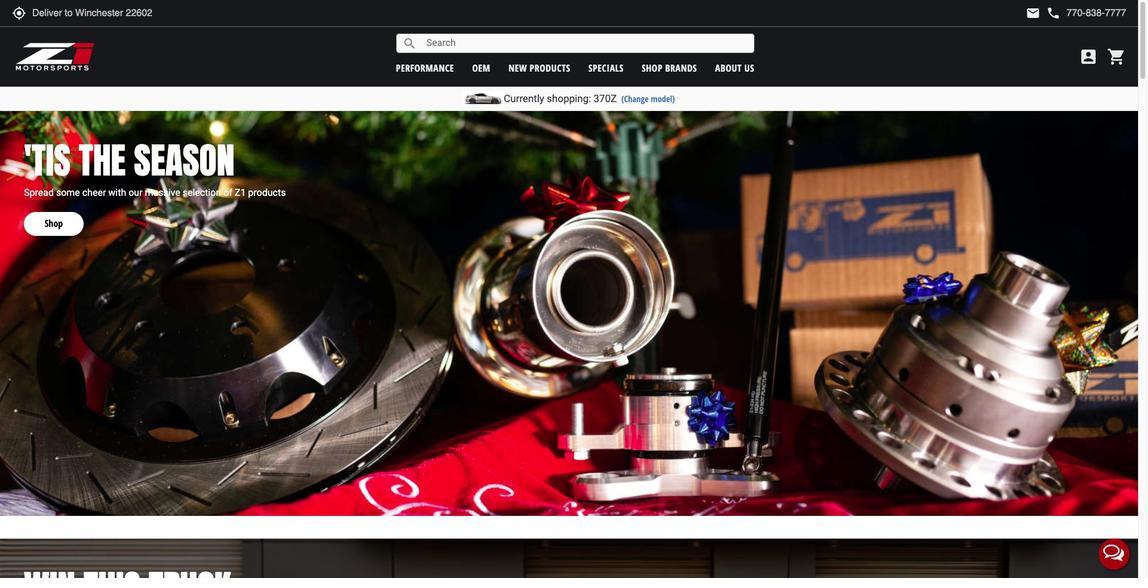 Task type: locate. For each thing, give the bounding box(es) containing it.
about us
[[716, 61, 755, 74]]

z1
[[235, 187, 246, 198]]

products right new
[[530, 61, 571, 74]]

our
[[129, 187, 143, 198]]

us
[[745, 61, 755, 74]]

shop left brands
[[642, 61, 663, 74]]

shop brands link
[[642, 61, 697, 74]]

performance
[[396, 61, 454, 74]]

z1 motorsports logo image
[[15, 42, 95, 72]]

shop for shop
[[45, 217, 63, 230]]

account_box
[[1080, 47, 1099, 66]]

0 horizontal spatial products
[[248, 187, 286, 198]]

new
[[509, 61, 527, 74]]

(change model) link
[[622, 93, 675, 105]]

new products
[[509, 61, 571, 74]]

phone
[[1047, 6, 1061, 20]]

Search search field
[[417, 34, 754, 53]]

products
[[530, 61, 571, 74], [248, 187, 286, 198]]

(change
[[622, 93, 649, 105]]

shopping_cart
[[1108, 47, 1127, 66]]

'tis
[[24, 133, 70, 188]]

products right z1
[[248, 187, 286, 198]]

shop
[[642, 61, 663, 74], [45, 217, 63, 230]]

1 vertical spatial products
[[248, 187, 286, 198]]

search
[[403, 36, 417, 51]]

shop for shop brands
[[642, 61, 663, 74]]

products inside 'tis the season spread some cheer with our massive selection of z1 products
[[248, 187, 286, 198]]

shop down some on the left top of the page
[[45, 217, 63, 230]]

mail
[[1027, 6, 1041, 20]]

1 vertical spatial shop
[[45, 217, 63, 230]]

shop link
[[24, 200, 84, 236]]

spread
[[24, 187, 54, 198]]

about us link
[[716, 61, 755, 74]]

0 horizontal spatial shop
[[45, 217, 63, 230]]

win this truck shop now to get automatically entered image
[[0, 539, 1139, 579]]

cheer
[[82, 187, 106, 198]]

1 horizontal spatial shop
[[642, 61, 663, 74]]

specials link
[[589, 61, 624, 74]]

'tis the season spread some cheer with our massive selection of z1 products
[[24, 133, 286, 198]]

0 vertical spatial shop
[[642, 61, 663, 74]]

1 horizontal spatial products
[[530, 61, 571, 74]]



Task type: vqa. For each thing, say whether or not it's contained in the screenshot.
232 at the left bottom of the page
no



Task type: describe. For each thing, give the bounding box(es) containing it.
my_location
[[12, 6, 26, 20]]

new products link
[[509, 61, 571, 74]]

model)
[[651, 93, 675, 105]]

specials
[[589, 61, 624, 74]]

0 vertical spatial products
[[530, 61, 571, 74]]

performance link
[[396, 61, 454, 74]]

massive
[[145, 187, 180, 198]]

season
[[134, 133, 235, 188]]

currently shopping: 370z (change model)
[[504, 93, 675, 105]]

the
[[79, 133, 126, 188]]

some
[[56, 187, 80, 198]]

oem
[[472, 61, 491, 74]]

shop brands
[[642, 61, 697, 74]]

'tis the season spread some cheer with our massive selection of z1 products image
[[0, 111, 1139, 516]]

brands
[[666, 61, 697, 74]]

370z
[[594, 93, 617, 105]]

currently
[[504, 93, 545, 105]]

oem link
[[472, 61, 491, 74]]

of
[[224, 187, 232, 198]]

selection
[[183, 187, 221, 198]]

about
[[716, 61, 742, 74]]

mail phone
[[1027, 6, 1061, 20]]

shopping_cart link
[[1105, 47, 1127, 66]]

with
[[108, 187, 126, 198]]

account_box link
[[1077, 47, 1102, 66]]

phone link
[[1047, 6, 1127, 20]]

shopping:
[[547, 93, 591, 105]]

mail link
[[1027, 6, 1041, 20]]



